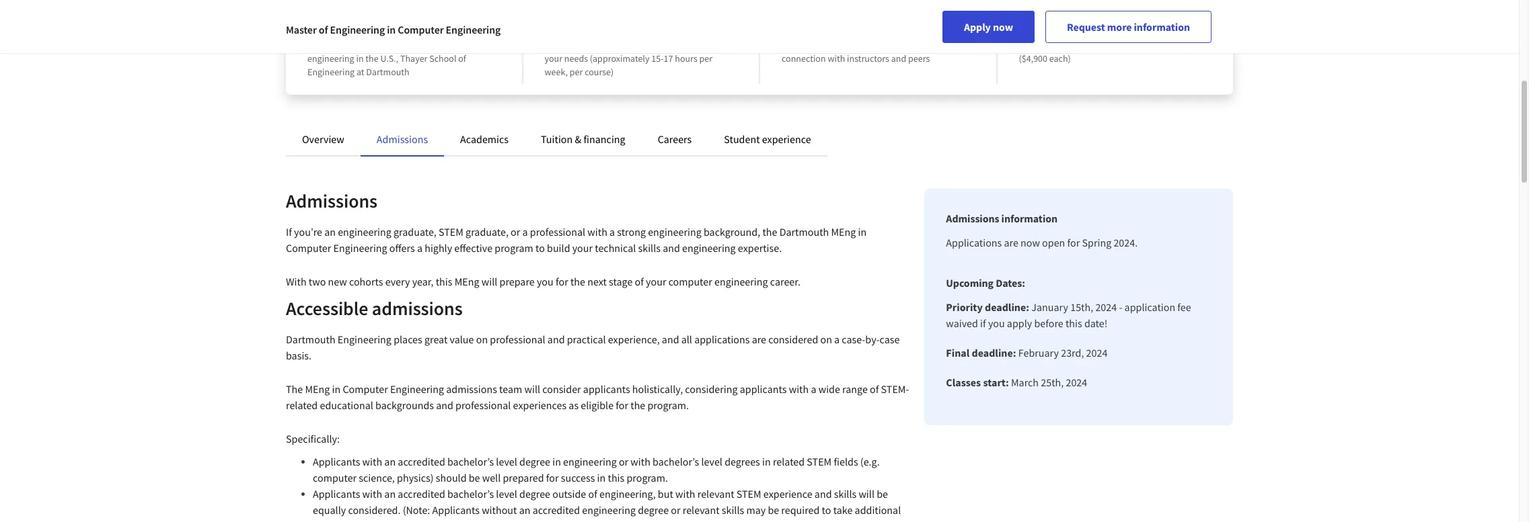 Task type: vqa. For each thing, say whether or not it's contained in the screenshot.
Course Material
no



Task type: describe. For each thing, give the bounding box(es) containing it.
places
[[394, 333, 422, 346]]

engineering right strong
[[648, 225, 702, 239]]

before
[[1034, 317, 1063, 330]]

on right value
[[476, 333, 488, 346]]

computer inside the meng in computer engineering admissions team will consider applicants holistically, considering applicants with a wide range of stem- related educational backgrounds and professional experiences as eligible for the program.
[[343, 383, 388, 396]]

degree up prepared
[[519, 455, 550, 469]]

from
[[307, 39, 328, 51]]

total
[[1066, 20, 1093, 37]]

program. inside applicants with an accredited bachelor's level degree in engineering or with bachelor's level degrees in related stem fields (e.g. computer science, physics) should be well prepared for success in this program. applicants with an accredited bachelor's level degree outside of engineering, but with relevant stem experience and skills will be equally considered. (note: applicants without an accredited engineering degree or relevant skills may be required to take additional prerequisite coursework beyond the degree requirements.)
[[627, 472, 668, 485]]

2 vertical spatial be
[[768, 504, 779, 517]]

schools
[[439, 39, 469, 51]]

peers
[[908, 52, 930, 65]]

and inside the meng in computer engineering admissions team will consider applicants holistically, considering applicants with a wide range of stem- related educational backgrounds and professional experiences as eligible for the program.
[[436, 399, 453, 412]]

date!
[[1084, 317, 1108, 330]]

if you're an engineering graduate, stem graduate, or a professional with a strong engineering background, the dartmouth meng in computer engineering offers a highly effective program to build your technical skills and engineering expertise.
[[286, 225, 867, 255]]

15-
[[651, 52, 664, 65]]

with up engineering,
[[631, 455, 650, 469]]

2 horizontal spatial stem
[[807, 455, 832, 469]]

level up well
[[496, 455, 517, 469]]

lecture
[[782, 39, 811, 51]]

$44,100 total cost pay only for courses you enroll in per term ($4,900 each)
[[1019, 20, 1183, 65]]

accessible
[[286, 297, 368, 321]]

start:
[[983, 376, 1009, 390]]

the inside applicants with an accredited bachelor's level degree in engineering or with bachelor's level degrees in related stem fields (e.g. computer science, physics) should be well prepared for success in this program. applicants with an accredited bachelor's level degree outside of engineering, but with relevant stem experience and skills will be equally considered. (note: applicants without an accredited engineering degree or relevant skills may be required to take additional prerequisite coursework beyond the degree requirements.)
[[460, 520, 475, 523]]

2024 for classes start: march 25th, 2024
[[1066, 376, 1087, 390]]

dartmouth engineering places great value on professional and practical experience, and all applications are considered on a case-by-case basis.
[[286, 333, 900, 363]]

with up considered.
[[362, 488, 382, 501]]

engineering inside the dartmouth engineering places great value on professional and practical experience, and all applications are considered on a case-by-case basis.
[[338, 333, 391, 346]]

2 vertical spatial stem
[[736, 488, 761, 501]]

apply now button
[[942, 11, 1035, 43]]

will inside the meng in computer engineering admissions team will consider applicants holistically, considering applicants with a wide range of stem- related educational backgrounds and professional experiences as eligible for the program.
[[524, 383, 540, 396]]

eligible
[[581, 399, 614, 412]]

stem inside if you're an engineering graduate, stem graduate, or a professional with a strong engineering background, the dartmouth meng in computer engineering offers a highly effective program to build your technical skills and engineering expertise.
[[439, 225, 463, 239]]

&
[[575, 133, 581, 146]]

considered.
[[348, 504, 401, 517]]

you inside the january 15th, 2024 - application fee waived if you apply before this date!
[[988, 317, 1005, 330]]

league
[[373, 20, 414, 37]]

level left the degrees
[[701, 455, 722, 469]]

a inside the meng in computer engineering admissions team will consider applicants holistically, considering applicants with a wide range of stem- related educational backgrounds and professional experiences as eligible for the program.
[[811, 383, 816, 396]]

engineering up the one
[[330, 23, 385, 36]]

academics
[[460, 133, 509, 146]]

dartmouth inside the dartmouth engineering places great value on professional and practical experience, and all applications are considered on a case-by-case basis.
[[286, 333, 335, 346]]

request more information button
[[1045, 11, 1212, 43]]

25th,
[[1041, 376, 1064, 390]]

one
[[330, 39, 345, 51]]

1 horizontal spatial or
[[619, 455, 628, 469]]

careers link
[[658, 133, 692, 146]]

upcoming dates:
[[946, 276, 1025, 290]]

schedule
[[662, 39, 698, 51]]

in inside the earn an ivy league degree from one of the first professional schools of engineering in the u.s., thayer school of engineering at dartmouth
[[356, 52, 364, 65]]

you inside $44,100 total cost pay only for courses you enroll in per term ($4,900 each)
[[1099, 39, 1113, 51]]

for inside the meng in computer engineering admissions team will consider applicants holistically, considering applicants with a wide range of stem- related educational backgrounds and professional experiences as eligible for the program.
[[616, 399, 628, 412]]

consider
[[542, 383, 581, 396]]

program inside complete the program on the schedule that suits your needs (approximately 15-17 hours per week, per course)
[[600, 39, 633, 51]]

final deadline: february 23rd, 2024
[[946, 346, 1108, 360]]

and up peers
[[918, 39, 933, 51]]

upcoming
[[946, 276, 994, 290]]

a right 'offers'
[[417, 242, 422, 255]]

with right the "but"
[[675, 488, 695, 501]]

bachelor's down the should at the bottom left of the page
[[447, 488, 494, 501]]

apply
[[964, 20, 991, 34]]

overview link
[[302, 133, 344, 146]]

on left case-
[[820, 333, 832, 346]]

2 vertical spatial per
[[570, 66, 583, 78]]

level up the without on the bottom of the page
[[496, 488, 517, 501]]

0 vertical spatial admissions
[[372, 297, 463, 321]]

professional inside the dartmouth engineering places great value on professional and practical experience, and all applications are considered on a case-by-case basis.
[[490, 333, 545, 346]]

bachelor's up the should at the bottom left of the page
[[447, 455, 494, 469]]

0 vertical spatial relevant
[[697, 488, 734, 501]]

prerequisite
[[313, 520, 367, 523]]

and down projects,
[[891, 52, 906, 65]]

$44,100
[[1019, 20, 1064, 37]]

applications are now open for spring 2024.
[[946, 236, 1138, 250]]

this inside applicants with an accredited bachelor's level degree in engineering or with bachelor's level degrees in related stem fields (e.g. computer science, physics) should be well prepared for success in this program. applicants with an accredited bachelor's level degree outside of engineering, but with relevant stem experience and skills will be equally considered. (note: applicants without an accredited engineering degree or relevant skills may be required to take additional prerequisite coursework beyond the degree requirements.)
[[608, 472, 624, 485]]

computer inside applicants with an accredited bachelor's level degree in engineering or with bachelor's level degrees in related stem fields (e.g. computer science, physics) should be well prepared for success in this program. applicants with an accredited bachelor's level degree outside of engineering, but with relevant stem experience and skills will be equally considered. (note: applicants without an accredited engineering degree or relevant skills may be required to take additional prerequisite coursework beyond the degree requirements.)
[[313, 472, 357, 485]]

value
[[450, 333, 474, 346]]

now inside button
[[993, 20, 1013, 34]]

the
[[286, 383, 303, 396]]

computer inside if you're an engineering graduate, stem graduate, or a professional with a strong engineering background, the dartmouth meng in computer engineering offers a highly effective program to build your technical skills and engineering expertise.
[[286, 242, 331, 255]]

prepared
[[503, 472, 544, 485]]

all
[[681, 333, 692, 346]]

february
[[1018, 346, 1059, 360]]

course)
[[585, 66, 614, 78]]

strong
[[617, 225, 646, 239]]

prepare
[[500, 275, 535, 289]]

a up prepare
[[522, 225, 528, 239]]

without
[[482, 504, 517, 517]]

degrees
[[725, 455, 760, 469]]

application
[[1125, 301, 1175, 314]]

the left first
[[356, 39, 369, 51]]

engineering up success
[[563, 455, 617, 469]]

holistically,
[[632, 383, 683, 396]]

2024 for final deadline: february 23rd, 2024
[[1086, 346, 1108, 360]]

master of engineering in computer engineering
[[286, 23, 501, 36]]

effective
[[454, 242, 493, 255]]

(note:
[[403, 504, 430, 517]]

dartmouth inside if you're an engineering graduate, stem graduate, or a professional with a strong engineering background, the dartmouth meng in computer engineering offers a highly effective program to build your technical skills and engineering expertise.
[[779, 225, 829, 239]]

range
[[842, 383, 868, 396]]

more
[[1107, 20, 1132, 34]]

1 vertical spatial relevant
[[683, 504, 720, 517]]

the up 15-
[[647, 39, 660, 51]]

2 vertical spatial accredited
[[533, 504, 580, 517]]

experiences
[[513, 399, 567, 412]]

of inside applicants with an accredited bachelor's level degree in engineering or with bachelor's level degrees in related stem fields (e.g. computer science, physics) should be well prepared for success in this program. applicants with an accredited bachelor's level degree outside of engineering, but with relevant stem experience and skills will be equally considered. (note: applicants without an accredited engineering degree or relevant skills may be required to take additional prerequisite coursework beyond the degree requirements.)
[[588, 488, 597, 501]]

of right the one
[[347, 39, 355, 51]]

on inside complete the program on the schedule that suits your needs (approximately 15-17 hours per week, per course)
[[635, 39, 646, 51]]

hands-
[[843, 39, 870, 51]]

degree inside the earn an ivy league degree from one of the first professional schools of engineering in the u.s., thayer school of engineering at dartmouth
[[417, 20, 456, 37]]

engineering up schools
[[446, 23, 501, 36]]

15th,
[[1070, 301, 1093, 314]]

enroll
[[1115, 39, 1138, 51]]

you're
[[294, 225, 322, 239]]

in inside $44,100 total cost pay only for courses you enroll in per term ($4,900 each)
[[1140, 39, 1147, 51]]

0 vertical spatial this
[[436, 275, 452, 289]]

complete the program on the schedule that suits your needs (approximately 15-17 hours per week, per course)
[[545, 39, 736, 78]]

0 horizontal spatial be
[[469, 472, 480, 485]]

final
[[946, 346, 970, 360]]

that
[[700, 39, 716, 51]]

of right stage
[[635, 275, 644, 289]]

1 horizontal spatial computer
[[668, 275, 712, 289]]

23rd,
[[1061, 346, 1084, 360]]

success
[[561, 472, 595, 485]]

stem-
[[881, 383, 909, 396]]

2 horizontal spatial your
[[646, 275, 666, 289]]

the inside if you're an engineering graduate, stem graduate, or a professional with a strong engineering background, the dartmouth meng in computer engineering offers a highly effective program to build your technical skills and engineering expertise.
[[762, 225, 777, 239]]

your inside if you're an engineering graduate, stem graduate, or a professional with a strong engineering background, the dartmouth meng in computer engineering offers a highly effective program to build your technical skills and engineering expertise.
[[572, 242, 593, 255]]

the inside the meng in computer engineering admissions team will consider applicants holistically, considering applicants with a wide range of stem- related educational backgrounds and professional experiences as eligible for the program.
[[631, 399, 645, 412]]

the down first
[[366, 52, 379, 65]]

equally
[[313, 504, 346, 517]]

1 vertical spatial information
[[1001, 212, 1058, 225]]

earn
[[307, 20, 334, 37]]

accessible admissions
[[286, 297, 463, 321]]

1 horizontal spatial skills
[[722, 504, 744, 517]]

engineering down the background,
[[682, 242, 736, 255]]

suits
[[718, 39, 736, 51]]

in inside the meng in computer engineering admissions team will consider applicants holistically, considering applicants with a wide range of stem- related educational backgrounds and professional experiences as eligible for the program.
[[332, 383, 341, 396]]

term
[[1164, 39, 1183, 51]]

additional
[[855, 504, 901, 517]]

fee
[[1178, 301, 1191, 314]]

earn an ivy league degree from one of the first professional schools of engineering in the u.s., thayer school of engineering at dartmouth
[[307, 20, 478, 78]]

engineering inside the earn an ivy league degree from one of the first professional schools of engineering in the u.s., thayer school of engineering at dartmouth
[[307, 66, 355, 78]]

professional inside the meng in computer engineering admissions team will consider applicants holistically, considering applicants with a wide range of stem- related educational backgrounds and professional experiences as eligible for the program.
[[455, 399, 511, 412]]

2 horizontal spatial skills
[[834, 488, 857, 501]]

for down build
[[556, 275, 568, 289]]

applications
[[694, 333, 750, 346]]

if
[[980, 317, 986, 330]]

engineering down expertise.
[[714, 275, 768, 289]]

with two new cohorts every year, this meng will prepare you for the next stage of your computer engineering career.
[[286, 275, 800, 289]]

educational
[[320, 399, 373, 412]]

student
[[724, 133, 760, 146]]

tuition
[[541, 133, 573, 146]]

admissions inside the meng in computer engineering admissions team will consider applicants holistically, considering applicants with a wide range of stem- related educational backgrounds and professional experiences as eligible for the program.
[[446, 383, 497, 396]]

admissions link
[[377, 133, 428, 146]]

2024 inside the january 15th, 2024 - application fee waived if you apply before this date!
[[1095, 301, 1117, 314]]

and left all
[[662, 333, 679, 346]]

career.
[[770, 275, 800, 289]]

financing
[[584, 133, 625, 146]]

the up needs in the left of the page
[[585, 39, 598, 51]]

priority
[[946, 301, 983, 314]]

build
[[547, 242, 570, 255]]

engineering down engineering,
[[582, 504, 636, 517]]

academics link
[[460, 133, 509, 146]]

great
[[424, 333, 448, 346]]



Task type: locate. For each thing, give the bounding box(es) containing it.
1 horizontal spatial now
[[1021, 236, 1040, 250]]

on up (approximately
[[635, 39, 646, 51]]

now right apply
[[993, 20, 1013, 34]]

1 vertical spatial experience
[[763, 488, 812, 501]]

program
[[600, 39, 633, 51], [495, 242, 533, 255]]

0 vertical spatial your
[[545, 52, 562, 65]]

0 vertical spatial accredited
[[398, 455, 445, 469]]

0 horizontal spatial you
[[537, 275, 553, 289]]

march
[[1011, 376, 1039, 390]]

a inside the dartmouth engineering places great value on professional and practical experience, and all applications are considered on a case-by-case basis.
[[834, 333, 840, 346]]

0 vertical spatial per
[[1149, 39, 1162, 51]]

applicants down specifically:
[[313, 455, 360, 469]]

deadline: for final
[[972, 346, 1016, 360]]

2024 left -
[[1095, 301, 1117, 314]]

1 horizontal spatial graduate,
[[466, 225, 509, 239]]

and left the practical
[[547, 333, 565, 346]]

backgrounds
[[375, 399, 434, 412]]

a up the technical
[[610, 225, 615, 239]]

1 vertical spatial computer
[[313, 472, 357, 485]]

related
[[286, 399, 318, 412], [773, 455, 805, 469]]

0 vertical spatial deadline:
[[985, 301, 1029, 314]]

the up expertise.
[[762, 225, 777, 239]]

bachelor's up the "but"
[[653, 455, 699, 469]]

applicants up "equally"
[[313, 488, 360, 501]]

experience up "required"
[[763, 488, 812, 501]]

1 vertical spatial this
[[1066, 317, 1082, 330]]

professional down team
[[455, 399, 511, 412]]

stem left fields
[[807, 455, 832, 469]]

classes start: march 25th, 2024
[[946, 376, 1087, 390]]

dartmouth up basis.
[[286, 333, 335, 346]]

1 horizontal spatial applicants
[[740, 383, 787, 396]]

are inside the dartmouth engineering places great value on professional and practical experience, and all applications are considered on a case-by-case basis.
[[752, 333, 766, 346]]

meng inside the meng in computer engineering admissions team will consider applicants holistically, considering applicants with a wide range of stem- related educational backgrounds and professional experiences as eligible for the program.
[[305, 383, 330, 396]]

first
[[371, 39, 387, 51]]

1 vertical spatial program.
[[627, 472, 668, 485]]

for right open
[[1067, 236, 1080, 250]]

1 vertical spatial now
[[1021, 236, 1040, 250]]

will
[[481, 275, 497, 289], [524, 383, 540, 396], [859, 488, 875, 501]]

1 vertical spatial are
[[752, 333, 766, 346]]

0 vertical spatial program
[[600, 39, 633, 51]]

case
[[880, 333, 900, 346]]

next
[[587, 275, 607, 289]]

to inside applicants with an accredited bachelor's level degree in engineering or with bachelor's level degrees in related stem fields (e.g. computer science, physics) should be well prepared for success in this program. applicants with an accredited bachelor's level degree outside of engineering, but with relevant stem experience and skills will be equally considered. (note: applicants without an accredited engineering degree or relevant skills may be required to take additional prerequisite coursework beyond the degree requirements.)
[[822, 504, 831, 517]]

2 horizontal spatial this
[[1066, 317, 1082, 330]]

graduate, up effective
[[466, 225, 509, 239]]

an up the one
[[337, 20, 351, 37]]

or up prepare
[[511, 225, 520, 239]]

meng inside if you're an engineering graduate, stem graduate, or a professional with a strong engineering background, the dartmouth meng in computer engineering offers a highly effective program to build your technical skills and engineering expertise.
[[831, 225, 856, 239]]

0 horizontal spatial stem
[[439, 225, 463, 239]]

requirements.)
[[510, 520, 577, 523]]

classes
[[946, 376, 981, 390]]

1 horizontal spatial be
[[768, 504, 779, 517]]

professional inside if you're an engineering graduate, stem graduate, or a professional with a strong engineering background, the dartmouth meng in computer engineering offers a highly effective program to build your technical skills and engineering expertise.
[[530, 225, 585, 239]]

1 horizontal spatial this
[[608, 472, 624, 485]]

0 vertical spatial stem
[[439, 225, 463, 239]]

2 horizontal spatial you
[[1099, 39, 1113, 51]]

1 horizontal spatial information
[[1134, 20, 1190, 34]]

0 horizontal spatial graduate,
[[394, 225, 436, 239]]

and up "required"
[[815, 488, 832, 501]]

an down science,
[[384, 488, 396, 501]]

1 vertical spatial will
[[524, 383, 540, 396]]

1 horizontal spatial will
[[524, 383, 540, 396]]

computer up all
[[668, 275, 712, 289]]

stem up may
[[736, 488, 761, 501]]

of down schools
[[458, 52, 466, 65]]

degree up schools
[[417, 20, 456, 37]]

engineering up the cohorts
[[333, 242, 387, 255]]

with up the technical
[[587, 225, 607, 239]]

for right the eligible
[[616, 399, 628, 412]]

should
[[436, 472, 467, 485]]

an up science,
[[384, 455, 396, 469]]

tuition & financing
[[541, 133, 625, 146]]

2 vertical spatial dartmouth
[[286, 333, 335, 346]]

related down the
[[286, 399, 318, 412]]

an up requirements.)
[[519, 504, 530, 517]]

with inside lecture videos, hands-on projects, and connection with instructors and peers
[[828, 52, 845, 65]]

lecture videos, hands-on projects, and connection with instructors and peers
[[782, 39, 933, 65]]

wide
[[818, 383, 840, 396]]

of right the range
[[870, 383, 879, 396]]

2 vertical spatial applicants
[[432, 504, 480, 517]]

1 horizontal spatial program
[[600, 39, 633, 51]]

0 vertical spatial dartmouth
[[366, 66, 410, 78]]

the left next
[[570, 275, 585, 289]]

be up additional
[[877, 488, 888, 501]]

coursework
[[369, 520, 422, 523]]

this down 15th,
[[1066, 317, 1082, 330]]

1 vertical spatial meng
[[455, 275, 479, 289]]

now left open
[[1021, 236, 1040, 250]]

to inside if you're an engineering graduate, stem graduate, or a professional with a strong engineering background, the dartmouth meng in computer engineering offers a highly effective program to build your technical skills and engineering expertise.
[[535, 242, 545, 255]]

related inside the meng in computer engineering admissions team will consider applicants holistically, considering applicants with a wide range of stem- related educational backgrounds and professional experiences as eligible for the program.
[[286, 399, 318, 412]]

an right you're
[[324, 225, 336, 239]]

0 horizontal spatial related
[[286, 399, 318, 412]]

will up experiences
[[524, 383, 540, 396]]

skills up take
[[834, 488, 857, 501]]

be right may
[[768, 504, 779, 517]]

per inside $44,100 total cost pay only for courses you enroll in per term ($4,900 each)
[[1149, 39, 1162, 51]]

related right the degrees
[[773, 455, 805, 469]]

pay
[[1019, 39, 1033, 51]]

0 horizontal spatial your
[[545, 52, 562, 65]]

as
[[569, 399, 579, 412]]

2 horizontal spatial meng
[[831, 225, 856, 239]]

2 applicants from the left
[[740, 383, 787, 396]]

of down success
[[588, 488, 597, 501]]

for inside applicants with an accredited bachelor's level degree in engineering or with bachelor's level degrees in related stem fields (e.g. computer science, physics) should be well prepared for success in this program. applicants with an accredited bachelor's level degree outside of engineering, but with relevant stem experience and skills will be equally considered. (note: applicants without an accredited engineering degree or relevant skills may be required to take additional prerequisite coursework beyond the degree requirements.)
[[546, 472, 559, 485]]

experience,
[[608, 333, 660, 346]]

on up instructors
[[870, 39, 880, 51]]

of inside the meng in computer engineering admissions team will consider applicants holistically, considering applicants with a wide range of stem- related educational backgrounds and professional experiences as eligible for the program.
[[870, 383, 879, 396]]

2 horizontal spatial be
[[877, 488, 888, 501]]

0 vertical spatial information
[[1134, 20, 1190, 34]]

meng
[[831, 225, 856, 239], [455, 275, 479, 289], [305, 383, 330, 396]]

u.s.,
[[380, 52, 398, 65]]

highly
[[425, 242, 452, 255]]

priority deadline:
[[946, 301, 1029, 314]]

0 horizontal spatial will
[[481, 275, 497, 289]]

($4,900
[[1019, 52, 1047, 65]]

with
[[828, 52, 845, 65], [587, 225, 607, 239], [789, 383, 809, 396], [362, 455, 382, 469], [631, 455, 650, 469], [362, 488, 382, 501], [675, 488, 695, 501]]

1 horizontal spatial you
[[988, 317, 1005, 330]]

0 vertical spatial computer
[[668, 275, 712, 289]]

to left take
[[822, 504, 831, 517]]

an inside if you're an engineering graduate, stem graduate, or a professional with a strong engineering background, the dartmouth meng in computer engineering offers a highly effective program to build your technical skills and engineering expertise.
[[324, 225, 336, 239]]

for up each)
[[1054, 39, 1065, 51]]

1 horizontal spatial per
[[699, 52, 713, 65]]

this inside the january 15th, 2024 - application fee waived if you apply before this date!
[[1066, 317, 1082, 330]]

0 vertical spatial to
[[535, 242, 545, 255]]

skills inside if you're an engineering graduate, stem graduate, or a professional with a strong engineering background, the dartmouth meng in computer engineering offers a highly effective program to build your technical skills and engineering expertise.
[[638, 242, 661, 255]]

0 horizontal spatial meng
[[305, 383, 330, 396]]

january 15th, 2024 - application fee waived if you apply before this date!
[[946, 301, 1191, 330]]

request
[[1067, 20, 1105, 34]]

0 horizontal spatial now
[[993, 20, 1013, 34]]

0 horizontal spatial this
[[436, 275, 452, 289]]

admissions information
[[946, 212, 1058, 225]]

are down admissions information
[[1004, 236, 1018, 250]]

offers
[[389, 242, 415, 255]]

your right build
[[572, 242, 593, 255]]

experience inside applicants with an accredited bachelor's level degree in engineering or with bachelor's level degrees in related stem fields (e.g. computer science, physics) should be well prepared for success in this program. applicants with an accredited bachelor's level degree outside of engineering, but with relevant stem experience and skills will be equally considered. (note: applicants without an accredited engineering degree or relevant skills may be required to take additional prerequisite coursework beyond the degree requirements.)
[[763, 488, 812, 501]]

and inside applicants with an accredited bachelor's level degree in engineering or with bachelor's level degrees in related stem fields (e.g. computer science, physics) should be well prepared for success in this program. applicants with an accredited bachelor's level degree outside of engineering, but with relevant stem experience and skills will be equally considered. (note: applicants without an accredited engineering degree or relevant skills may be required to take additional prerequisite coursework beyond the degree requirements.)
[[815, 488, 832, 501]]

2 horizontal spatial computer
[[398, 23, 444, 36]]

of
[[319, 23, 328, 36], [347, 39, 355, 51], [471, 39, 478, 51], [458, 52, 466, 65], [635, 275, 644, 289], [870, 383, 879, 396], [588, 488, 597, 501]]

professional inside the earn an ivy league degree from one of the first professional schools of engineering in the u.s., thayer school of engineering at dartmouth
[[388, 39, 437, 51]]

1 horizontal spatial stem
[[736, 488, 761, 501]]

1 vertical spatial per
[[699, 52, 713, 65]]

applicants up beyond
[[432, 504, 480, 517]]

program inside if you're an engineering graduate, stem graduate, or a professional with a strong engineering background, the dartmouth meng in computer engineering offers a highly effective program to build your technical skills and engineering expertise.
[[495, 242, 533, 255]]

tuition & financing link
[[541, 133, 625, 146]]

of up from
[[319, 23, 328, 36]]

computer down you're
[[286, 242, 331, 255]]

1 vertical spatial related
[[773, 455, 805, 469]]

dartmouth inside the earn an ivy league degree from one of the first professional schools of engineering in the u.s., thayer school of engineering at dartmouth
[[366, 66, 410, 78]]

information inside button
[[1134, 20, 1190, 34]]

2 vertical spatial or
[[671, 504, 681, 517]]

1 horizontal spatial related
[[773, 455, 805, 469]]

you down cost
[[1099, 39, 1113, 51]]

will left prepare
[[481, 275, 497, 289]]

2 vertical spatial skills
[[722, 504, 744, 517]]

but
[[658, 488, 673, 501]]

0 vertical spatial 2024
[[1095, 301, 1117, 314]]

1 vertical spatial you
[[537, 275, 553, 289]]

only
[[1035, 39, 1052, 51]]

information up applications are now open for spring 2024.
[[1001, 212, 1058, 225]]

in
[[387, 23, 396, 36], [1140, 39, 1147, 51], [356, 52, 364, 65], [858, 225, 867, 239], [332, 383, 341, 396], [552, 455, 561, 469], [762, 455, 771, 469], [597, 472, 606, 485]]

accredited up requirements.)
[[533, 504, 580, 517]]

beyond
[[424, 520, 458, 523]]

2 vertical spatial will
[[859, 488, 875, 501]]

0 horizontal spatial applicants
[[583, 383, 630, 396]]

program. up the "but"
[[627, 472, 668, 485]]

the meng in computer engineering admissions team will consider applicants holistically, considering applicants with a wide range of stem- related educational backgrounds and professional experiences as eligible for the program.
[[286, 383, 909, 412]]

accredited up physics)
[[398, 455, 445, 469]]

with inside if you're an engineering graduate, stem graduate, or a professional with a strong engineering background, the dartmouth meng in computer engineering offers a highly effective program to build your technical skills and engineering expertise.
[[587, 225, 607, 239]]

to left build
[[535, 242, 545, 255]]

banner background image
[[0, 0, 1519, 52]]

and inside if you're an engineering graduate, stem graduate, or a professional with a strong engineering background, the dartmouth meng in computer engineering offers a highly effective program to build your technical skills and engineering expertise.
[[663, 242, 680, 255]]

on inside lecture videos, hands-on projects, and connection with instructors and peers
[[870, 39, 880, 51]]

open
[[1042, 236, 1065, 250]]

waived
[[946, 317, 978, 330]]

degree down prepared
[[519, 488, 550, 501]]

17
[[664, 52, 673, 65]]

1 vertical spatial applicants
[[313, 488, 360, 501]]

an
[[337, 20, 351, 37], [324, 225, 336, 239], [384, 455, 396, 469], [384, 488, 396, 501], [519, 504, 530, 517]]

2024.
[[1114, 236, 1138, 250]]

0 vertical spatial are
[[1004, 236, 1018, 250]]

a left case-
[[834, 333, 840, 346]]

1 vertical spatial accredited
[[398, 488, 445, 501]]

2 horizontal spatial or
[[671, 504, 681, 517]]

courses
[[1067, 39, 1097, 51]]

skills left may
[[722, 504, 744, 517]]

complete
[[545, 39, 583, 51]]

background,
[[704, 225, 760, 239]]

0 horizontal spatial information
[[1001, 212, 1058, 225]]

technical
[[595, 242, 636, 255]]

0 vertical spatial computer
[[398, 23, 444, 36]]

1 graduate, from the left
[[394, 225, 436, 239]]

you right prepare
[[537, 275, 553, 289]]

science,
[[359, 472, 395, 485]]

your up week,
[[545, 52, 562, 65]]

bachelor's
[[447, 455, 494, 469], [653, 455, 699, 469], [447, 488, 494, 501]]

hours
[[675, 52, 697, 65]]

with left wide
[[789, 383, 809, 396]]

relevant down the degrees
[[697, 488, 734, 501]]

deadline: up apply
[[985, 301, 1029, 314]]

the
[[356, 39, 369, 51], [585, 39, 598, 51], [647, 39, 660, 51], [366, 52, 379, 65], [762, 225, 777, 239], [570, 275, 585, 289], [631, 399, 645, 412], [460, 520, 475, 523]]

2 vertical spatial computer
[[343, 383, 388, 396]]

-
[[1119, 301, 1122, 314]]

per left term at top
[[1149, 39, 1162, 51]]

applicants with an accredited bachelor's level degree in engineering or with bachelor's level degrees in related stem fields (e.g. computer science, physics) should be well prepared for success in this program. applicants with an accredited bachelor's level degree outside of engineering, but with relevant stem experience and skills will be equally considered. (note: applicants without an accredited engineering degree or relevant skills may be required to take additional prerequisite coursework beyond the degree requirements.)
[[313, 455, 901, 523]]

you right if
[[988, 317, 1005, 330]]

be left well
[[469, 472, 480, 485]]

the right beyond
[[460, 520, 475, 523]]

1 horizontal spatial computer
[[343, 383, 388, 396]]

engineering inside the earn an ivy league degree from one of the first professional schools of engineering in the u.s., thayer school of engineering at dartmouth
[[307, 52, 354, 65]]

0 horizontal spatial to
[[535, 242, 545, 255]]

for inside $44,100 total cost pay only for courses you enroll in per term ($4,900 each)
[[1054, 39, 1065, 51]]

with up science,
[[362, 455, 382, 469]]

admissions left team
[[446, 383, 497, 396]]

basis.
[[286, 349, 311, 363]]

1 vertical spatial stem
[[807, 455, 832, 469]]

engineering down accessible admissions
[[338, 333, 391, 346]]

year,
[[412, 275, 434, 289]]

1 vertical spatial be
[[877, 488, 888, 501]]

with inside the meng in computer engineering admissions team will consider applicants holistically, considering applicants with a wide range of stem- related educational backgrounds and professional experiences as eligible for the program.
[[789, 383, 809, 396]]

0 horizontal spatial computer
[[286, 242, 331, 255]]

will up additional
[[859, 488, 875, 501]]

2 horizontal spatial will
[[859, 488, 875, 501]]

degree down the "but"
[[638, 504, 669, 517]]

admissions down year,
[[372, 297, 463, 321]]

graduate,
[[394, 225, 436, 239], [466, 225, 509, 239]]

1 vertical spatial deadline:
[[972, 346, 1016, 360]]

experience
[[762, 133, 811, 146], [763, 488, 812, 501]]

request more information
[[1067, 20, 1190, 34]]

1 vertical spatial program
[[495, 242, 533, 255]]

2 horizontal spatial dartmouth
[[779, 225, 829, 239]]

or
[[511, 225, 520, 239], [619, 455, 628, 469], [671, 504, 681, 517]]

will inside applicants with an accredited bachelor's level degree in engineering or with bachelor's level degrees in related stem fields (e.g. computer science, physics) should be well prepared for success in this program. applicants with an accredited bachelor's level degree outside of engineering, but with relevant stem experience and skills will be equally considered. (note: applicants without an accredited engineering degree or relevant skills may be required to take additional prerequisite coursework beyond the degree requirements.)
[[859, 488, 875, 501]]

in inside if you're an engineering graduate, stem graduate, or a professional with a strong engineering background, the dartmouth meng in computer engineering offers a highly effective program to build your technical skills and engineering expertise.
[[858, 225, 867, 239]]

0 horizontal spatial computer
[[313, 472, 357, 485]]

of right schools
[[471, 39, 478, 51]]

overview
[[302, 133, 344, 146]]

program up (approximately
[[600, 39, 633, 51]]

take
[[833, 504, 853, 517]]

1 applicants from the left
[[583, 383, 630, 396]]

1 vertical spatial computer
[[286, 242, 331, 255]]

engineering inside if you're an engineering graduate, stem graduate, or a professional with a strong engineering background, the dartmouth meng in computer engineering offers a highly effective program to build your technical skills and engineering expertise.
[[333, 242, 387, 255]]

engineering down the one
[[307, 52, 354, 65]]

2 horizontal spatial per
[[1149, 39, 1162, 51]]

with down videos,
[[828, 52, 845, 65]]

with
[[286, 275, 307, 289]]

(approximately
[[590, 52, 650, 65]]

applicants up the eligible
[[583, 383, 630, 396]]

considered
[[768, 333, 818, 346]]

program.
[[647, 399, 689, 412], [627, 472, 668, 485]]

1 vertical spatial 2024
[[1086, 346, 1108, 360]]

apply now
[[964, 20, 1013, 34]]

degree down the without on the bottom of the page
[[477, 520, 508, 523]]

a left wide
[[811, 383, 816, 396]]

or inside if you're an engineering graduate, stem graduate, or a professional with a strong engineering background, the dartmouth meng in computer engineering offers a highly effective program to build your technical skills and engineering expertise.
[[511, 225, 520, 239]]

1 vertical spatial skills
[[834, 488, 857, 501]]

engineering up 'offers'
[[338, 225, 391, 239]]

related inside applicants with an accredited bachelor's level degree in engineering or with bachelor's level degrees in related stem fields (e.g. computer science, physics) should be well prepared for success in this program. applicants with an accredited bachelor's level degree outside of engineering, but with relevant stem experience and skills will be equally considered. (note: applicants without an accredited engineering degree or relevant skills may be required to take additional prerequisite coursework beyond the degree requirements.)
[[773, 455, 805, 469]]

your inside complete the program on the schedule that suits your needs (approximately 15-17 hours per week, per course)
[[545, 52, 562, 65]]

0 vertical spatial skills
[[638, 242, 661, 255]]

1 horizontal spatial to
[[822, 504, 831, 517]]

2 graduate, from the left
[[466, 225, 509, 239]]

0 vertical spatial experience
[[762, 133, 811, 146]]

applications
[[946, 236, 1002, 250]]

0 vertical spatial meng
[[831, 225, 856, 239]]

2024 right 23rd,
[[1086, 346, 1108, 360]]

0 vertical spatial applicants
[[313, 455, 360, 469]]

ivy
[[353, 20, 370, 37]]

0 horizontal spatial dartmouth
[[286, 333, 335, 346]]

2 vertical spatial you
[[988, 317, 1005, 330]]

an inside the earn an ivy league degree from one of the first professional schools of engineering in the u.s., thayer school of engineering at dartmouth
[[337, 20, 351, 37]]

engineering inside the meng in computer engineering admissions team will consider applicants holistically, considering applicants with a wide range of stem- related educational backgrounds and professional experiences as eligible for the program.
[[390, 383, 444, 396]]

needs
[[564, 52, 588, 65]]

1 vertical spatial admissions
[[446, 383, 497, 396]]

engineering,
[[599, 488, 656, 501]]

program. inside the meng in computer engineering admissions team will consider applicants holistically, considering applicants with a wide range of stem- related educational backgrounds and professional experiences as eligible for the program.
[[647, 399, 689, 412]]

1 vertical spatial dartmouth
[[779, 225, 829, 239]]

1 horizontal spatial are
[[1004, 236, 1018, 250]]

on
[[635, 39, 646, 51], [870, 39, 880, 51], [476, 333, 488, 346], [820, 333, 832, 346]]

0 horizontal spatial skills
[[638, 242, 661, 255]]

0 vertical spatial will
[[481, 275, 497, 289]]

accredited up (note:
[[398, 488, 445, 501]]

computer up "equally"
[[313, 472, 357, 485]]

2 vertical spatial this
[[608, 472, 624, 485]]

team
[[499, 383, 522, 396]]

school
[[429, 52, 456, 65]]

0 horizontal spatial per
[[570, 66, 583, 78]]

computer up the thayer
[[398, 23, 444, 36]]

deadline: for priority
[[985, 301, 1029, 314]]

new
[[328, 275, 347, 289]]

graduate, up 'offers'
[[394, 225, 436, 239]]

1 vertical spatial your
[[572, 242, 593, 255]]

1 horizontal spatial dartmouth
[[366, 66, 410, 78]]



